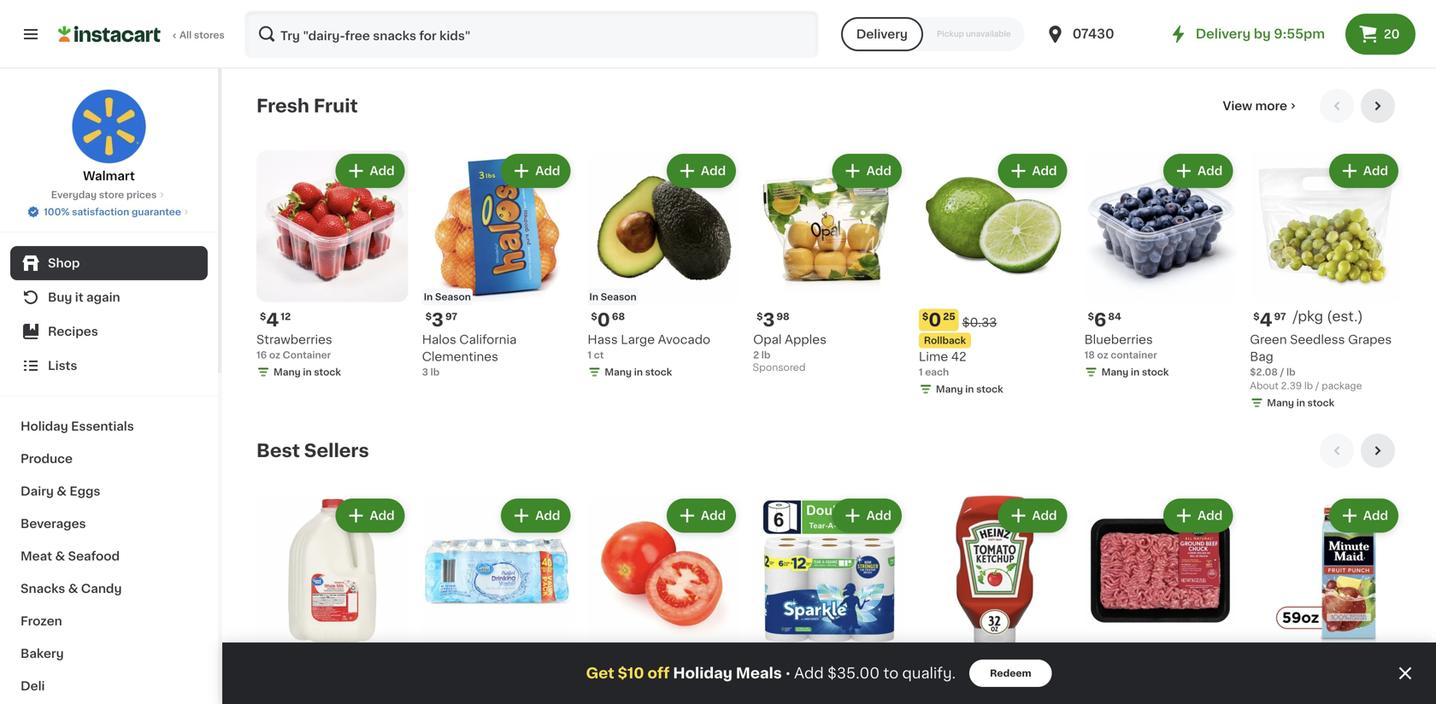 Task type: locate. For each thing, give the bounding box(es) containing it.
1 horizontal spatial in season
[[589, 293, 637, 302]]

(est.) inside the $ 4 97 /pkg (est.)
[[1327, 310, 1363, 324]]

delivery button
[[841, 17, 923, 51]]

0 horizontal spatial delivery
[[857, 28, 908, 40]]

lb
[[762, 351, 771, 360], [431, 368, 440, 377], [1287, 368, 1296, 377], [1305, 382, 1313, 391]]

walmart logo image
[[71, 89, 147, 164]]

0 horizontal spatial 4
[[266, 311, 279, 329]]

in for 3
[[424, 293, 433, 302]]

1 vertical spatial &
[[55, 551, 65, 563]]

california
[[459, 334, 517, 346]]

to
[[884, 666, 899, 681]]

& left eggs
[[57, 486, 67, 498]]

1 horizontal spatial /
[[1316, 382, 1320, 391]]

fresh
[[257, 97, 309, 115]]

1 oz from the left
[[269, 351, 280, 360]]

$ left the 68
[[591, 312, 597, 322]]

4 up green
[[1260, 311, 1273, 329]]

1 horizontal spatial each
[[925, 368, 949, 377]]

delivery
[[1196, 28, 1251, 40], [857, 28, 908, 40]]

1 horizontal spatial (est.)
[[1327, 310, 1363, 324]]

everyday store prices
[[51, 190, 157, 200]]

service type group
[[841, 17, 1025, 51]]

& inside "link"
[[55, 551, 65, 563]]

0 vertical spatial &
[[57, 486, 67, 498]]

& right meat
[[55, 551, 65, 563]]

20
[[1384, 28, 1400, 40]]

snacks & candy
[[21, 583, 122, 595]]

fruit down $1.84 element
[[1328, 679, 1355, 691]]

3 down halos
[[422, 368, 428, 377]]

product group containing 7
[[753, 496, 905, 705]]

hass large avocado 1 ct
[[588, 334, 711, 360]]

0 for $ 0 25
[[929, 311, 942, 329]]

97 up green
[[1274, 312, 1286, 322]]

0 horizontal spatial 1
[[588, 351, 592, 360]]

each down "lime"
[[925, 368, 949, 377]]

(est.) inside $ 0 17 each (est.) $0.22
[[666, 655, 702, 669]]

walmart
[[83, 170, 135, 182]]

2 horizontal spatial 4
[[1260, 311, 1273, 329]]

add button
[[337, 156, 403, 186], [503, 156, 569, 186], [669, 156, 735, 186], [834, 156, 900, 186], [1000, 156, 1066, 186], [1165, 156, 1231, 186], [1331, 156, 1397, 186], [337, 501, 403, 532], [503, 501, 569, 532], [669, 501, 735, 532], [834, 501, 900, 532], [1000, 501, 1066, 532], [1165, 501, 1231, 532], [1331, 501, 1397, 532]]

all stores link
[[58, 10, 226, 58]]

4 left 12
[[266, 311, 279, 329]]

sparkle
[[753, 679, 798, 691]]

$ left 25
[[922, 312, 929, 322]]

season for 0
[[601, 293, 637, 302]]

$ for $ 0 17 each (est.) $0.22
[[591, 657, 597, 667]]

07430
[[1073, 28, 1115, 40]]

$ inside the $ 3 98
[[757, 312, 763, 322]]

1 horizontal spatial delivery
[[1196, 28, 1251, 40]]

1 vertical spatial item carousel region
[[257, 434, 1402, 705]]

0 horizontal spatial oz
[[269, 351, 280, 360]]

recipes
[[48, 326, 98, 338]]

$ inside $ 0 17 each (est.) $0.22
[[591, 657, 597, 667]]

4 up spend
[[929, 657, 941, 675]]

lb right the 2.39
[[1305, 382, 1313, 391]]

(est.) for 0
[[666, 655, 702, 669]]

view more button
[[1216, 89, 1306, 123]]

$5
[[1006, 681, 1018, 691]]

instacart logo image
[[58, 24, 161, 44]]

each inside lime 42 1 each
[[925, 368, 949, 377]]

shop
[[48, 257, 80, 269]]

1 vertical spatial (est.)
[[666, 655, 702, 669]]

1 horizontal spatial 1
[[919, 368, 923, 377]]

0 vertical spatial item carousel region
[[257, 89, 1402, 420]]

oz for 6
[[1097, 351, 1109, 360]]

$0.25 original price: $0.33 element
[[919, 309, 1071, 332]]

0 horizontal spatial in season
[[424, 293, 471, 302]]

0 horizontal spatial holiday
[[21, 421, 68, 433]]

1 in from the left
[[424, 293, 433, 302]]

Search field
[[246, 12, 817, 56]]

lb right 2 at the right of the page
[[762, 351, 771, 360]]

$ inside $ 6 84
[[1088, 312, 1094, 322]]

0 left 25
[[929, 311, 942, 329]]

4 inside the $ 4 97 /pkg (est.)
[[1260, 311, 1273, 329]]

minute maid fruit punch, made w/ real fruit juice button
[[1250, 496, 1402, 705]]

add
[[370, 165, 395, 177], [535, 165, 560, 177], [701, 165, 726, 177], [867, 165, 892, 177], [1032, 165, 1057, 177], [1198, 165, 1223, 177], [1364, 165, 1389, 177], [370, 510, 395, 522], [535, 510, 560, 522], [701, 510, 726, 522], [867, 510, 892, 522], [1032, 510, 1057, 522], [1198, 510, 1223, 522], [1364, 510, 1389, 522], [794, 666, 824, 681]]

$ inside "$ 4 12"
[[260, 312, 266, 322]]

it
[[75, 292, 83, 304]]

(est.) right $10
[[666, 655, 702, 669]]

item carousel region containing fresh fruit
[[257, 89, 1402, 420]]

many in stock inside product group
[[1102, 368, 1169, 377]]

2
[[753, 351, 759, 360]]

blueberries 18 oz container
[[1085, 334, 1157, 360]]

item carousel region containing best sellers
[[257, 434, 1402, 705]]

in up $ 0 68
[[589, 293, 599, 302]]

$ inside $ 0 68
[[591, 312, 597, 322]]

97 inside $ 3 97
[[445, 312, 457, 322]]

delivery inside "button"
[[857, 28, 908, 40]]

0 vertical spatial (est.)
[[1327, 310, 1363, 324]]

lists link
[[10, 349, 208, 383]]

100%
[[44, 207, 70, 217]]

product group
[[257, 150, 408, 383], [422, 150, 574, 379], [588, 150, 740, 383], [753, 150, 905, 378], [919, 150, 1071, 400], [1085, 150, 1237, 383], [1250, 150, 1402, 414], [257, 496, 408, 705], [422, 496, 574, 705], [588, 496, 740, 705], [753, 496, 905, 705], [919, 496, 1071, 705], [1085, 496, 1237, 705], [1250, 496, 1402, 705]]

4 spend $32, save $5
[[924, 657, 1018, 691]]

2 horizontal spatial 3
[[763, 311, 775, 329]]

42
[[951, 351, 967, 363]]

holiday essentials link
[[10, 410, 208, 443]]

minute maid fruit punch, made w/ real fruit juice
[[1250, 679, 1400, 705]]

lb down clementines
[[431, 368, 440, 377]]

$ for $ 4 97 /pkg (est.)
[[1254, 312, 1260, 322]]

holiday
[[21, 421, 68, 433], [673, 666, 733, 681]]

3 up halos
[[432, 311, 444, 329]]

get $10 off holiday meals • add $35.00 to qualify.
[[586, 666, 956, 681]]

oz inside strawberries 16 oz container
[[269, 351, 280, 360]]

/ left package
[[1316, 382, 1320, 391]]

oz right "16"
[[269, 351, 280, 360]]

97 up halos
[[445, 312, 457, 322]]

many for 4
[[274, 368, 301, 377]]

in
[[303, 368, 312, 377], [1131, 368, 1140, 377], [634, 368, 643, 377], [965, 385, 974, 394], [1297, 399, 1305, 408]]

item carousel region
[[257, 89, 1402, 420], [257, 434, 1402, 705]]

double
[[753, 696, 797, 705]]

$ up halos
[[426, 312, 432, 322]]

1 horizontal spatial in
[[589, 293, 599, 302]]

frozen
[[21, 616, 62, 628]]

0 vertical spatial /
[[1280, 368, 1284, 377]]

$ for $ 0 68
[[591, 312, 597, 322]]

•
[[785, 667, 791, 680]]

$ 0 25
[[922, 311, 956, 329]]

1 item carousel region from the top
[[257, 89, 1402, 420]]

lists
[[48, 360, 77, 372]]

0 vertical spatial holiday
[[21, 421, 68, 433]]

produce
[[21, 453, 73, 465]]

in season up the 68
[[589, 293, 637, 302]]

main content containing fresh fruit
[[222, 68, 1436, 705]]

1
[[588, 351, 592, 360], [919, 368, 923, 377]]

main content
[[222, 68, 1436, 705]]

0 vertical spatial 1
[[588, 351, 592, 360]]

green
[[1250, 334, 1287, 346]]

0 vertical spatial fruit
[[314, 97, 358, 115]]

7
[[763, 657, 774, 675]]

candy
[[81, 583, 122, 595]]

None search field
[[245, 10, 819, 58]]

$ 3 98
[[757, 311, 790, 329]]

0 left the 68
[[597, 311, 610, 329]]

0 horizontal spatial in
[[424, 293, 433, 302]]

1 vertical spatial holiday
[[673, 666, 733, 681]]

$ left 17
[[591, 657, 597, 667]]

punch,
[[1358, 679, 1399, 691]]

$ inside $ 3 97
[[426, 312, 432, 322]]

oz inside blueberries 18 oz container
[[1097, 351, 1109, 360]]

fruit right fresh
[[314, 97, 358, 115]]

$ left 12
[[260, 312, 266, 322]]

$ inside the $ 4 97 /pkg (est.)
[[1254, 312, 1260, 322]]

season up the 68
[[601, 293, 637, 302]]

1 horizontal spatial season
[[601, 293, 637, 302]]

recipes link
[[10, 315, 208, 349]]

2 vertical spatial fruit
[[1337, 696, 1364, 705]]

view more
[[1223, 100, 1288, 112]]

1 horizontal spatial oz
[[1097, 351, 1109, 360]]

many in stock for 4
[[274, 368, 341, 377]]

$32,
[[958, 681, 979, 691]]

oz
[[269, 351, 280, 360], [1097, 351, 1109, 360]]

1 down "lime"
[[919, 368, 923, 377]]

many for 6
[[1102, 368, 1129, 377]]

about
[[1250, 382, 1279, 391]]

in up $ 3 97
[[424, 293, 433, 302]]

buy it again
[[48, 292, 120, 304]]

2 97 from the left
[[1274, 312, 1286, 322]]

(est.) up grapes
[[1327, 310, 1363, 324]]

each up $0.22
[[629, 655, 662, 669]]

$ for $ 6 84
[[1088, 312, 1094, 322]]

$4.97 per package (estimated) element
[[1250, 309, 1402, 332]]

2 in season from the left
[[589, 293, 637, 302]]

stock for 4
[[314, 368, 341, 377]]

1 97 from the left
[[445, 312, 457, 322]]

stock inside product group
[[1142, 368, 1169, 377]]

stock
[[314, 368, 341, 377], [1142, 368, 1169, 377], [645, 368, 672, 377], [977, 385, 1004, 394], [1308, 399, 1335, 408]]

each
[[925, 368, 949, 377], [629, 655, 662, 669]]

0 left 17
[[597, 657, 610, 675]]

17
[[612, 657, 622, 667]]

apples
[[785, 334, 827, 346]]

0 horizontal spatial each
[[629, 655, 662, 669]]

&
[[57, 486, 67, 498], [55, 551, 65, 563], [68, 583, 78, 595]]

$ 4 12
[[260, 311, 291, 329]]

best
[[257, 442, 300, 460]]

$0.17 each (estimated) original price: $0.22 element
[[588, 654, 740, 687]]

store
[[99, 190, 124, 200]]

oz right '18'
[[1097, 351, 1109, 360]]

each inside $ 0 17 each (est.) $0.22
[[629, 655, 662, 669]]

1 horizontal spatial 4
[[929, 657, 941, 675]]

paper
[[801, 679, 836, 691]]

season up $ 3 97
[[435, 293, 471, 302]]

0 horizontal spatial season
[[435, 293, 471, 302]]

1 vertical spatial 1
[[919, 368, 923, 377]]

2 season from the left
[[601, 293, 637, 302]]

0 vertical spatial each
[[925, 368, 949, 377]]

snacks
[[21, 583, 65, 595]]

2 oz from the left
[[1097, 351, 1109, 360]]

0 inside $ 0 17 each (est.) $0.22
[[597, 657, 610, 675]]

97
[[445, 312, 457, 322], [1274, 312, 1286, 322]]

3 left 98
[[763, 311, 775, 329]]

2 item carousel region from the top
[[257, 434, 1402, 705]]

0 horizontal spatial 97
[[445, 312, 457, 322]]

1 horizontal spatial 97
[[1274, 312, 1286, 322]]

$ for $ 3 97
[[426, 312, 432, 322]]

1 horizontal spatial holiday
[[673, 666, 733, 681]]

0 horizontal spatial (est.)
[[666, 655, 702, 669]]

fruit right the real
[[1337, 696, 1364, 705]]

holiday up produce
[[21, 421, 68, 433]]

many inside product group
[[1102, 368, 1129, 377]]

$ up green
[[1254, 312, 1260, 322]]

$35.00
[[828, 666, 880, 681]]

1 in season from the left
[[424, 293, 471, 302]]

strawberries
[[257, 334, 332, 346]]

/ up the 2.39
[[1280, 368, 1284, 377]]

12
[[281, 312, 291, 322]]

3
[[432, 311, 444, 329], [763, 311, 775, 329], [422, 368, 428, 377]]

in for 0
[[634, 368, 643, 377]]

97 inside the $ 4 97 /pkg (est.)
[[1274, 312, 1286, 322]]

in inside product group
[[1131, 368, 1140, 377]]

1 season from the left
[[435, 293, 471, 302]]

1 left ct
[[588, 351, 592, 360]]

$ left 98
[[757, 312, 763, 322]]

2 in from the left
[[589, 293, 599, 302]]

(est.)
[[1327, 310, 1363, 324], [666, 655, 702, 669]]

seedless
[[1290, 334, 1345, 346]]

$ inside $ 0 25
[[922, 312, 929, 322]]

0 horizontal spatial 3
[[422, 368, 428, 377]]

1 horizontal spatial 3
[[432, 311, 444, 329]]

& left candy
[[68, 583, 78, 595]]

3 inside halos california clementines 3 lb
[[422, 368, 428, 377]]

holiday essentials
[[21, 421, 134, 433]]

minute
[[1250, 679, 1292, 691]]

$ left 84
[[1088, 312, 1094, 322]]

in season up $ 3 97
[[424, 293, 471, 302]]

season
[[435, 293, 471, 302], [601, 293, 637, 302]]

holiday right the 'off'
[[673, 666, 733, 681]]

2 vertical spatial &
[[68, 583, 78, 595]]

lb inside "opal apples 2 lb"
[[762, 351, 771, 360]]

1 vertical spatial each
[[629, 655, 662, 669]]



Task type: vqa. For each thing, say whether or not it's contained in the screenshot.
$ 3 98
yes



Task type: describe. For each thing, give the bounding box(es) containing it.
delivery for delivery by 9:55pm
[[1196, 28, 1251, 40]]

eggs
[[70, 486, 100, 498]]

strawberries 16 oz container
[[257, 334, 332, 360]]

meat
[[21, 551, 52, 563]]

6
[[1094, 311, 1107, 329]]

meals
[[736, 666, 782, 681]]

again
[[86, 292, 120, 304]]

maid
[[1295, 679, 1325, 691]]

lb up the 2.39
[[1287, 368, 1296, 377]]

everyday store prices link
[[51, 188, 167, 202]]

97 for 3
[[445, 312, 457, 322]]

meat & seafood
[[21, 551, 120, 563]]

delivery for delivery
[[857, 28, 908, 40]]

4 for $ 4 12
[[266, 311, 279, 329]]

add inside treatment tracker modal dialog
[[794, 666, 824, 681]]

grapes
[[1348, 334, 1392, 346]]

stock for 6
[[1142, 368, 1169, 377]]

9:55pm
[[1274, 28, 1325, 40]]

in season for 0
[[589, 293, 637, 302]]

bag
[[1250, 351, 1274, 363]]

by
[[1254, 28, 1271, 40]]

$2.08
[[1250, 368, 1278, 377]]

1 vertical spatial fruit
[[1328, 679, 1355, 691]]

spend
[[924, 681, 955, 691]]

$ 0 17 each (est.) $0.22
[[591, 655, 702, 685]]

$ for $ 3 98
[[757, 312, 763, 322]]

in season for 3
[[424, 293, 471, 302]]

deli link
[[10, 670, 208, 703]]

buy
[[48, 292, 72, 304]]

holiday inside treatment tracker modal dialog
[[673, 666, 733, 681]]

all stores
[[180, 30, 225, 40]]

off
[[648, 666, 670, 681]]

3 for opal
[[763, 311, 775, 329]]

18
[[1085, 351, 1095, 360]]

best sellers
[[257, 442, 369, 460]]

bakery
[[21, 648, 64, 660]]

each for 0
[[629, 655, 662, 669]]

guarantee
[[132, 207, 181, 217]]

view
[[1223, 100, 1253, 112]]

beverages
[[21, 518, 86, 530]]

produce link
[[10, 443, 208, 475]]

0 for $ 0 68
[[597, 311, 610, 329]]

delivery by 9:55pm link
[[1169, 24, 1325, 44]]

lime
[[919, 351, 948, 363]]

$1.84 element
[[1250, 654, 1402, 677]]

redeem
[[990, 669, 1032, 678]]

blueberries
[[1085, 334, 1153, 346]]

97 for 4
[[1274, 312, 1286, 322]]

made
[[1250, 696, 1284, 705]]

100% satisfaction guarantee
[[44, 207, 181, 217]]

avocado
[[658, 334, 711, 346]]

frozen link
[[10, 605, 208, 638]]

in for 6
[[1131, 368, 1140, 377]]

68
[[612, 312, 625, 322]]

save
[[981, 681, 1004, 691]]

$ for $ 4 12
[[260, 312, 266, 322]]

4 inside 4 spend $32, save $5
[[929, 657, 941, 675]]

1 inside hass large avocado 1 ct
[[588, 351, 592, 360]]

& for snacks
[[68, 583, 78, 595]]

each for 42
[[925, 368, 949, 377]]

opal apples 2 lb
[[753, 334, 827, 360]]

$ 4 97 /pkg (est.)
[[1254, 310, 1363, 329]]

16
[[257, 351, 267, 360]]

snacks & candy link
[[10, 573, 208, 605]]

(est.) for 4
[[1327, 310, 1363, 324]]

many for 0
[[605, 368, 632, 377]]

satisfaction
[[72, 207, 129, 217]]

qualify.
[[902, 666, 956, 681]]

fresh fruit
[[257, 97, 358, 115]]

clementines
[[422, 351, 498, 363]]

stock for 0
[[645, 368, 672, 377]]

towels,
[[839, 679, 884, 691]]

2.39
[[1281, 382, 1302, 391]]

$ 3 97
[[426, 311, 457, 329]]

large
[[621, 334, 655, 346]]

$ 6 84
[[1088, 311, 1122, 329]]

halos
[[422, 334, 456, 346]]

many in stock for 6
[[1102, 368, 1169, 377]]

lb inside halos california clementines 3 lb
[[431, 368, 440, 377]]

tear-
[[836, 696, 866, 705]]

green seedless grapes bag $2.08 / lb about 2.39 lb / package
[[1250, 334, 1392, 391]]

1 vertical spatial /
[[1316, 382, 1320, 391]]

lime 42 1 each
[[919, 351, 967, 377]]

oz for 4
[[269, 351, 280, 360]]

dairy & eggs
[[21, 486, 100, 498]]

$10
[[618, 666, 644, 681]]

dairy & eggs link
[[10, 475, 208, 508]]

hass
[[588, 334, 618, 346]]

bakery link
[[10, 638, 208, 670]]

season for 3
[[435, 293, 471, 302]]

1 inside lime 42 1 each
[[919, 368, 923, 377]]

shop link
[[10, 246, 208, 280]]

3 for halos
[[432, 311, 444, 329]]

sellers
[[304, 442, 369, 460]]

meat & seafood link
[[10, 540, 208, 573]]

treatment tracker modal dialog
[[222, 643, 1436, 705]]

sponsored badge image
[[753, 364, 805, 373]]

25
[[943, 312, 956, 322]]

many in stock for 0
[[605, 368, 672, 377]]

stores
[[194, 30, 225, 40]]

ct
[[594, 351, 604, 360]]

$ 0 68
[[591, 311, 625, 329]]

4 for $ 4 97 /pkg (est.)
[[1260, 311, 1273, 329]]

product group containing 6
[[1085, 150, 1237, 383]]

07430 button
[[1045, 10, 1148, 58]]

opal
[[753, 334, 782, 346]]

package
[[1322, 382, 1362, 391]]

$0.22
[[629, 673, 663, 685]]

0 horizontal spatial /
[[1280, 368, 1284, 377]]

& for dairy
[[57, 486, 67, 498]]

98
[[777, 312, 790, 322]]

$ for $ 0 25
[[922, 312, 929, 322]]

redeem button
[[970, 660, 1052, 687]]

0 for $ 0 17 each (est.) $0.22
[[597, 657, 610, 675]]

in for 0
[[589, 293, 599, 302]]

20 button
[[1346, 14, 1416, 55]]

84
[[1108, 312, 1122, 322]]

& for meat
[[55, 551, 65, 563]]

in for 4
[[303, 368, 312, 377]]

more
[[1256, 100, 1288, 112]]



